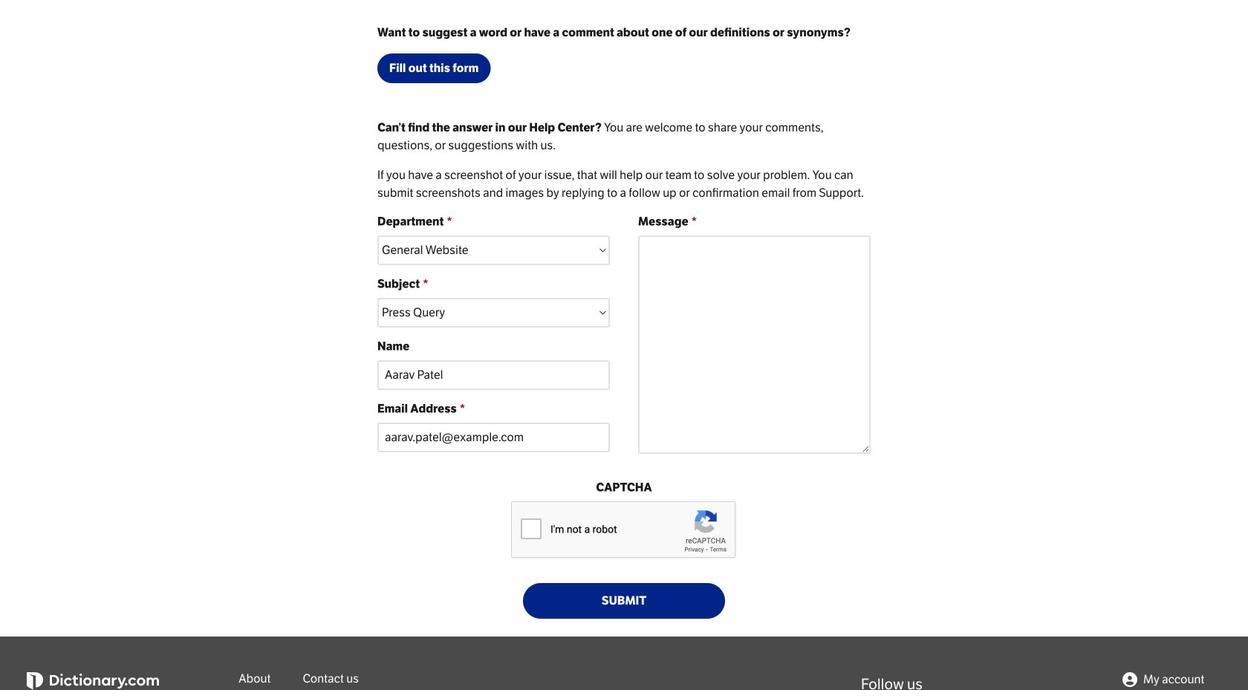 Task type: describe. For each thing, give the bounding box(es) containing it.
my account image
[[1123, 673, 1138, 687]]



Task type: vqa. For each thing, say whether or not it's contained in the screenshot.
Sign Up's Sign
no



Task type: locate. For each thing, give the bounding box(es) containing it.
https://www.dictionary.com image
[[27, 673, 159, 690]]

None text field
[[378, 360, 610, 390], [378, 423, 610, 453], [378, 360, 610, 390], [378, 423, 610, 453]]

None submit
[[523, 583, 725, 619]]

None text field
[[638, 235, 871, 454]]



